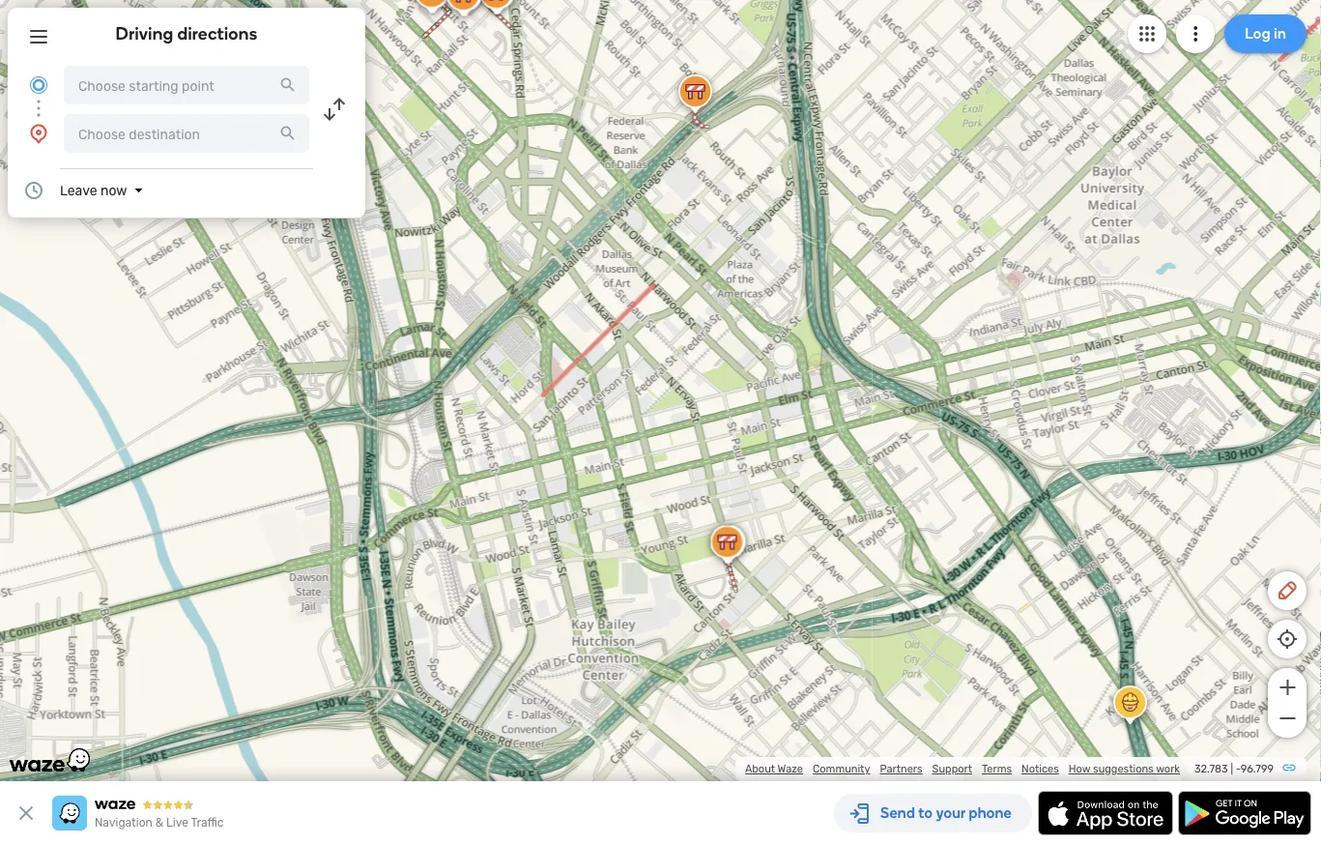 Task type: locate. For each thing, give the bounding box(es) containing it.
support link
[[933, 763, 973, 776]]

|
[[1231, 763, 1234, 776]]

about waze link
[[746, 763, 804, 776]]

leave
[[60, 182, 97, 198]]

partners link
[[880, 763, 923, 776]]

terms
[[983, 763, 1013, 776]]

how
[[1069, 763, 1091, 776]]

now
[[100, 182, 127, 198]]

live
[[166, 816, 188, 830]]

leave now
[[60, 182, 127, 198]]

directions
[[177, 23, 258, 44]]

clock image
[[22, 179, 45, 202]]

location image
[[27, 122, 50, 145]]

&
[[156, 816, 164, 830]]

current location image
[[27, 73, 50, 97]]

waze
[[778, 763, 804, 776]]

navigation
[[95, 816, 153, 830]]

zoom in image
[[1276, 676, 1300, 699]]

terms link
[[983, 763, 1013, 776]]

notices link
[[1022, 763, 1060, 776]]

traffic
[[191, 816, 224, 830]]



Task type: vqa. For each thing, say whether or not it's contained in the screenshot.
pencil image
yes



Task type: describe. For each thing, give the bounding box(es) containing it.
notices
[[1022, 763, 1060, 776]]

x image
[[15, 802, 38, 825]]

community
[[813, 763, 871, 776]]

support
[[933, 763, 973, 776]]

about waze community partners support terms notices how suggestions work
[[746, 763, 1181, 776]]

link image
[[1282, 760, 1298, 776]]

32.783
[[1195, 763, 1229, 776]]

how suggestions work link
[[1069, 763, 1181, 776]]

96.799
[[1242, 763, 1275, 776]]

pencil image
[[1277, 579, 1300, 602]]

navigation & live traffic
[[95, 816, 224, 830]]

driving directions
[[116, 23, 258, 44]]

suggestions
[[1094, 763, 1154, 776]]

community link
[[813, 763, 871, 776]]

partners
[[880, 763, 923, 776]]

about
[[746, 763, 776, 776]]

-
[[1237, 763, 1242, 776]]

driving
[[116, 23, 174, 44]]

Choose starting point text field
[[64, 66, 309, 104]]

zoom out image
[[1276, 707, 1300, 730]]

Choose destination text field
[[64, 114, 309, 153]]

32.783 | -96.799
[[1195, 763, 1275, 776]]

work
[[1157, 763, 1181, 776]]



